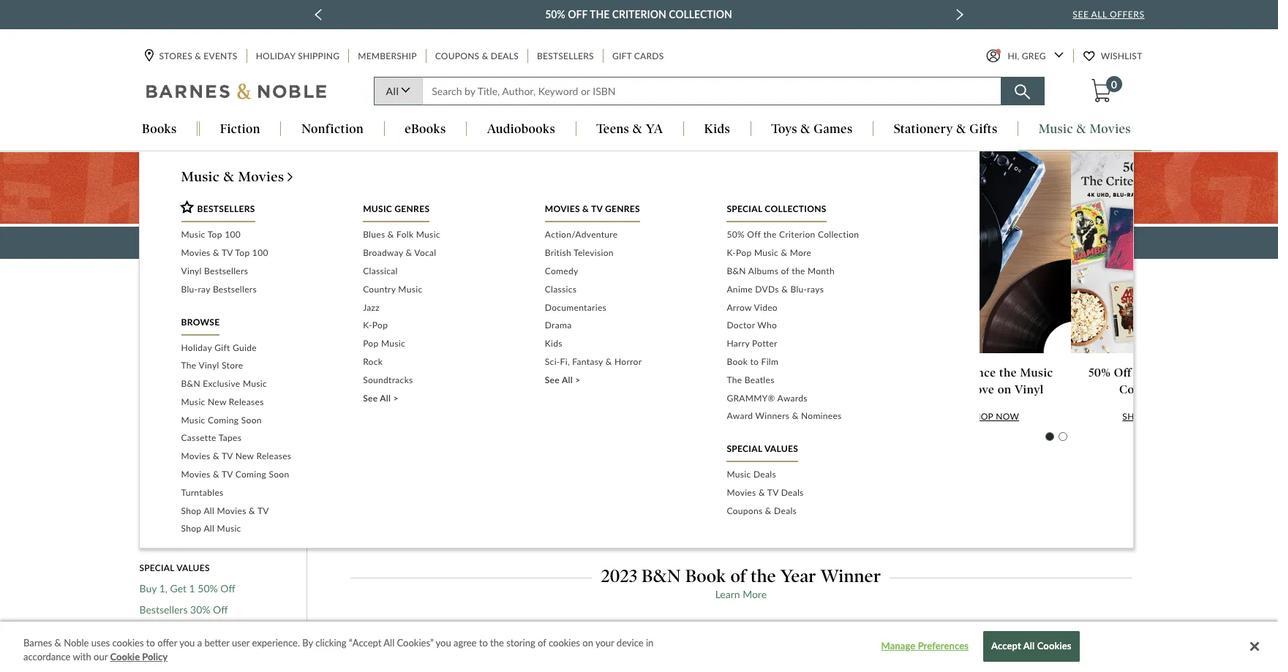 Task type: vqa. For each thing, say whether or not it's contained in the screenshot.
NY Times® Bestsellers link
yes



Task type: describe. For each thing, give the bounding box(es) containing it.
0 horizontal spatial coupons
[[435, 51, 480, 62]]

music inside heading
[[363, 204, 392, 215]]

doctor who link
[[727, 317, 887, 335]]

guide for holiday gift guide the vinyl store b&n exclusive music music new releases music coming soon cassette tapes movies & tv new releases movies & tv coming soon turntables shop all movies & tv shop all music
[[233, 342, 257, 353]]

tv down turntables 'link'
[[257, 505, 269, 516]]

0 button
[[1090, 76, 1122, 104]]

cards
[[634, 51, 664, 62]]

gift up b&n albums of the month 'link'
[[794, 235, 815, 249]]

top inside 'link'
[[192, 416, 208, 428]]

all inside button
[[1023, 640, 1035, 652]]

1 vertical spatial coming
[[235, 469, 266, 480]]

one,
[[700, 505, 721, 518]]

music & movies link
[[181, 169, 416, 185]]

soundtracks link
[[363, 372, 523, 390]]

coming soon link
[[139, 503, 199, 516]]

stores & events
[[159, 51, 238, 62]]

0 horizontal spatial for
[[544, 235, 560, 249]]

toys & games
[[771, 122, 853, 136]]

music up discover
[[398, 284, 422, 295]]

1 vertical spatial new
[[235, 451, 254, 462]]

previous slide / item image
[[314, 9, 322, 20]]

earth
[[680, 631, 717, 648]]

special down harry
[[679, 357, 734, 378]]

special values for buy 1, get 1 50% off
[[139, 562, 210, 573]]

shop all music link
[[181, 521, 341, 539]]

see inside blues & folk music broadway & vocal classical country music jazz k-pop pop music rock soundtracks see all >
[[363, 393, 378, 404]]

pop inside "50% off the criterion collection k-pop music & more b&n albums of the month anime dvds & blu-rays arrow video doctor who harry potter book to film the beatles grammy® awards award winners & nominees"
[[736, 247, 752, 258]]

k- inside "50% off the criterion collection k-pop music & more b&n albums of the month anime dvds & blu-rays arrow video doctor who harry potter book to film the beatles grammy® awards award winners & nominees"
[[727, 247, 736, 258]]

better
[[204, 637, 230, 649]]

buy for buy one, get one 50% off books for every reader
[[680, 505, 697, 518]]

perfect
[[476, 235, 516, 249]]

music deals link
[[727, 466, 887, 484]]

including
[[565, 311, 603, 322]]

holiday shipping link
[[254, 49, 341, 63]]

one
[[743, 505, 762, 518]]

find
[[427, 235, 451, 249]]

collection inside 50% off the criterion collection link
[[669, 8, 733, 20]]

to inside the book store discover the best books to read right now including trending titles, bookseller recommendations, new releases and more.
[[491, 311, 500, 322]]

of right 'manage'
[[937, 631, 950, 648]]

b&n right (2023
[[862, 631, 894, 648]]

1 vertical spatial pop
[[372, 320, 388, 331]]

ny times® bestsellers link
[[139, 459, 242, 472]]

list for collections
[[727, 226, 887, 426]]

1 vertical spatial 50% off the criterion collection link
[[727, 226, 887, 245]]

device
[[617, 637, 644, 649]]

documentaries link
[[545, 299, 705, 317]]

all down membership
[[386, 85, 399, 98]]

releases
[[812, 311, 846, 322]]

k- inside blues & folk music broadway & vocal classical country music jazz k-pop pop music rock soundtracks see all >
[[363, 320, 372, 331]]

& inside heading
[[582, 204, 589, 215]]

movies & tv coming soon link
[[181, 466, 341, 484]]

music right "subject"
[[217, 523, 241, 534]]

& inside action/adventure british television comedy classics documentaries drama kids sci-fi, fantasy & horror see all >
[[606, 356, 612, 367]]

buy one, get one 50% off books for every reader
[[680, 505, 802, 530]]

book inside "50% off the criterion collection k-pop music & more b&n albums of the month anime dvds & blu-rays arrow video doctor who harry potter book to film the beatles grammy® awards award winners & nominees"
[[727, 356, 748, 367]]

orders
[[226, 626, 257, 638]]

all right by
[[204, 523, 214, 534]]

book inside 2023 b&n book of the year winner learn more
[[685, 565, 726, 587]]

by
[[302, 637, 313, 649]]

ray
[[198, 284, 210, 295]]

all down the "turntables"
[[204, 505, 214, 516]]

100 down music top 100 link
[[252, 247, 268, 258]]

criterion inside '50% off the criterion collection'
[[1065, 366, 1116, 380]]

coupons & deals
[[435, 51, 519, 62]]

b&n inside 2023 b&n book of the year winner learn more
[[642, 565, 681, 587]]

0 horizontal spatial 30%
[[167, 626, 187, 638]]

more inside "50% off the criterion collection k-pop music & more b&n albums of the month anime dvds & blu-rays arrow video doctor who harry potter book to film the beatles grammy® awards award winners & nominees"
[[790, 247, 812, 258]]

list for genres
[[363, 226, 523, 408]]

deals down music deals link
[[781, 487, 804, 498]]

hi, greg button
[[987, 49, 1064, 63]]

accept
[[991, 640, 1021, 652]]

music up vocal
[[416, 229, 440, 240]]

bestsellers down 1,
[[139, 604, 188, 616]]

0 vertical spatial soon
[[241, 415, 262, 426]]

ya for teens & ya
[[646, 122, 663, 136]]

buy for buy 1, get 1 50% off
[[139, 582, 157, 595]]

customer
[[139, 353, 189, 364]]

b&n albums of the month link
[[727, 263, 887, 281]]

0 vertical spatial releases
[[229, 396, 264, 407]]

rock link
[[363, 353, 523, 372]]

vinyl inside holiday gift guide the vinyl store b&n exclusive music music new releases music coming soon cassette tapes movies & tv new releases movies & tv coming soon turntables shop all movies & tv shop all music
[[199, 360, 219, 371]]

logo image
[[146, 83, 327, 103]]

find the perfect gift for everyone on your list shop our holiday gift guide
[[427, 235, 851, 249]]

browse
[[181, 316, 220, 327]]

the inside the book store discover the best books to read right now including trending titles, bookseller recommendations, new releases and more.
[[561, 280, 602, 309]]

blues & folk music link
[[363, 226, 523, 245]]

special values heading
[[727, 443, 798, 462]]

gift left british on the left top
[[520, 235, 541, 249]]

on inside barnes & noble uses cookies to offer you a better user experience. by clicking "accept all cookies" you agree to the storing of cookies on your device in accordance with our
[[583, 637, 593, 649]]

your
[[635, 235, 660, 249]]

all inside barnes & noble uses cookies to offer you a better user experience. by clicking "accept all cookies" you agree to the storing of cookies on your device in accordance with our
[[384, 637, 395, 649]]

documentaries
[[545, 302, 607, 313]]

100 for kids top 100
[[180, 438, 198, 450]]

classics link
[[545, 281, 705, 299]]

collection inside "50% off the criterion collection k-pop music & more b&n albums of the month anime dvds & blu-rays arrow video doctor who harry potter book to film the beatles grammy® awards award winners & nominees"
[[818, 229, 859, 240]]

action/adventure british television comedy classics documentaries drama kids sci-fi, fantasy & horror see all >
[[545, 229, 642, 385]]

storing
[[506, 637, 535, 649]]

the inside barnes & noble uses cookies to offer you a better user experience. by clicking "accept all cookies" you agree to the storing of cookies on your device in accordance with our
[[490, 637, 504, 649]]

> inside blues & folk music broadway & vocal classical country music jazz k-pop pop music rock soundtracks see all >
[[393, 393, 399, 404]]

clicking
[[316, 637, 346, 649]]

off inside buy one, get one 50% off books for every reader
[[787, 505, 802, 518]]

soon inside the book store main content
[[176, 503, 199, 515]]

soundtracks
[[363, 374, 413, 385]]

more inside 2023 b&n book of the year winner learn more
[[743, 588, 767, 601]]

books inside buy one, get one 50% off books for every reader
[[689, 518, 716, 530]]

music top 100 link
[[181, 226, 341, 245]]

vinyl bestsellers link
[[181, 263, 341, 281]]

1 vertical spatial 50% off the criterion collection
[[998, 366, 1116, 396]]

kids top 100 link
[[139, 438, 198, 450]]

trending
[[605, 311, 640, 322]]

the left device
[[581, 631, 606, 648]]

special for buy 1, get 1 50% off
[[139, 562, 174, 573]]

1 cookies from the left
[[112, 637, 144, 649]]

get for one
[[724, 505, 740, 518]]

gift down customer favorites
[[176, 373, 193, 385]]

grammy®
[[727, 393, 775, 404]]

hi,
[[1008, 51, 1020, 62]]

top for kids top 100
[[161, 438, 177, 450]]

store for holiday gift guide the vinyl store b&n exclusive music music new releases music coming soon cassette tapes movies & tv new releases movies & tv coming soon turntables shop all movies & tv shop all music
[[222, 360, 243, 371]]

music top 100 movies & tv top 100 vinyl bestsellers blu-ray bestsellers
[[181, 229, 268, 295]]

off inside up to 30% off pre-orders link
[[190, 626, 205, 638]]

to up policy
[[146, 637, 155, 649]]

to right up
[[155, 626, 165, 638]]

gift left cards
[[612, 51, 632, 62]]

all left offers
[[1091, 9, 1107, 20]]

50% inside "buy 1, get 1 50% off" link
[[198, 582, 218, 595]]

arrow video link
[[727, 299, 887, 317]]

gift cards link
[[611, 49, 665, 63]]

turntables link
[[181, 484, 341, 502]]

100 for b&n top 100
[[182, 394, 200, 407]]

accept all cookies button
[[983, 631, 1080, 662]]

award winners & nominees link
[[727, 408, 887, 426]]

special sections
[[679, 357, 804, 378]]

new releases
[[139, 481, 202, 494]]

list for values
[[727, 466, 887, 521]]

the heaven & earth grocery store (2023 b&n book of the year) image
[[444, 626, 559, 672]]

top for music top 100 movies & tv top 100 vinyl bestsellers blu-ray bestsellers
[[208, 229, 222, 240]]

your
[[595, 637, 614, 649]]

tv down the tapes
[[222, 451, 233, 462]]

new releases icon image
[[350, 399, 507, 502]]

next slide / item image
[[956, 9, 964, 20]]

discover
[[388, 311, 425, 322]]

the vinyl store link
[[181, 357, 341, 375]]

collections
[[765, 204, 827, 215]]

holiday for holiday gift guide the vinyl store b&n exclusive music music new releases music coming soon cassette tapes movies & tv new releases movies & tv coming soon turntables shop all movies & tv shop all music
[[181, 342, 212, 353]]

kids for kids
[[704, 122, 730, 136]]

wishlist
[[1101, 51, 1142, 62]]

blu-ray bestsellers link
[[181, 281, 341, 299]]

book annex
[[139, 647, 194, 660]]

see inside action/adventure british television comedy classics documentaries drama kids sci-fi, fantasy & horror see all >
[[545, 374, 560, 385]]

1 you from the left
[[179, 637, 195, 649]]

deals left bestsellers link
[[491, 51, 519, 62]]

guide for holiday gift guide
[[196, 373, 222, 385]]

books button
[[122, 122, 197, 138]]

bestsellers up ray
[[204, 266, 248, 277]]

accordance
[[23, 652, 71, 663]]

vinyl inside music top 100 movies & tv top 100 vinyl bestsellers blu-ray bestsellers
[[181, 266, 202, 277]]

teens & ya top 100
[[139, 416, 229, 428]]

offers
[[1110, 9, 1145, 20]]

1 vertical spatial releases
[[256, 451, 291, 462]]

0 vertical spatial guide
[[818, 235, 851, 249]]

books by subject
[[139, 525, 216, 537]]

horror
[[615, 356, 642, 367]]

music & movies button
[[1019, 122, 1151, 151]]

1 horizontal spatial see all > link
[[545, 372, 705, 390]]

kids for kids top 100
[[139, 438, 159, 450]]

games
[[814, 122, 853, 136]]

b&n inside holiday gift guide the vinyl store b&n exclusive music music new releases music coming soon cassette tapes movies & tv new releases movies & tv coming soon turntables shop all movies & tv shop all music
[[181, 378, 200, 389]]

special for music deals
[[727, 443, 762, 454]]

barnes & noble book of the year! the heaven & earth grocery store. shop now image
[[0, 153, 1278, 224]]

bestsellers left 'gift cards'
[[537, 51, 594, 62]]

coming soon
[[139, 503, 199, 515]]

2 horizontal spatial soon
[[269, 469, 289, 480]]

ebooks
[[405, 122, 446, 136]]

2 you from the left
[[436, 637, 451, 649]]

sci-
[[545, 356, 560, 367]]

more.
[[866, 311, 890, 322]]

bestsellers image
[[179, 200, 194, 214]]

drama link
[[545, 317, 705, 335]]

holiday gift guide link for b&n top 100
[[139, 373, 222, 385]]

2 horizontal spatial see
[[1073, 9, 1089, 20]]

bestsellers heading
[[179, 200, 255, 223]]

anime
[[727, 284, 753, 295]]

teens for teens & ya
[[596, 122, 629, 136]]

cookies
[[1037, 640, 1072, 652]]

the inside the book store discover the best books to read right now including trending titles, bookseller recommendations, new releases and more.
[[427, 311, 441, 322]]

broadway & vocal link
[[363, 245, 523, 263]]

store inside the book store discover the best books to read right now including trending titles, bookseller recommendations, new releases and more.
[[665, 280, 717, 309]]

movies up the "turntables"
[[181, 469, 210, 480]]

2 vertical spatial pop
[[363, 338, 379, 349]]

nominees
[[801, 411, 842, 422]]

policy
[[142, 652, 168, 663]]

browse heading
[[181, 316, 220, 335]]

values for buy 1, get 1 50% off
[[176, 562, 210, 573]]



Task type: locate. For each thing, give the bounding box(es) containing it.
0 vertical spatial pop
[[736, 247, 752, 258]]

bookseller
[[668, 311, 710, 322]]

special down "award"
[[727, 443, 762, 454]]

privacy alert dialog
[[0, 622, 1278, 672]]

music up cassette
[[181, 415, 205, 426]]

k- up 'anime'
[[727, 247, 736, 258]]

& inside 'link'
[[168, 416, 175, 428]]

list containing 50% off the criterion collection
[[727, 226, 887, 426]]

video
[[754, 302, 778, 313]]

music inside button
[[1039, 122, 1073, 136]]

list containing action/adventure
[[545, 226, 705, 390]]

music up teens & ya top 100
[[181, 396, 205, 407]]

list
[[181, 226, 341, 299], [363, 226, 523, 408], [545, 226, 705, 390], [727, 226, 887, 426], [181, 339, 341, 539], [727, 466, 887, 521]]

top up times®
[[161, 438, 177, 450]]

get for 1
[[170, 582, 187, 595]]

0 horizontal spatial see all > link
[[363, 390, 523, 408]]

1 horizontal spatial 50% off the criterion collection
[[998, 366, 1116, 396]]

see all > link down horror
[[545, 372, 705, 390]]

1 horizontal spatial buy
[[680, 505, 697, 518]]

british television link
[[545, 245, 705, 263]]

1 vertical spatial coupons & deals link
[[727, 502, 887, 521]]

bestsellers down the tapes
[[193, 459, 242, 472]]

for inside buy one, get one 50% off books for every reader
[[719, 518, 732, 530]]

movies inside button
[[1090, 122, 1131, 136]]

1 vertical spatial get
[[170, 582, 187, 595]]

0 horizontal spatial teens
[[139, 416, 165, 428]]

bestsellers inside heading
[[197, 204, 255, 215]]

times®
[[155, 459, 191, 472]]

the inside "50% off the criterion collection k-pop music & more b&n albums of the month anime dvds & blu-rays arrow video doctor who harry potter book to film the beatles grammy® awards award winners & nominees"
[[727, 374, 742, 385]]

2 blu- from the left
[[790, 284, 807, 295]]

music up bestsellers icon on the top of the page
[[181, 169, 220, 185]]

ya inside 'link'
[[177, 416, 190, 428]]

of up learn more link
[[730, 565, 746, 587]]

all inside blues & folk music broadway & vocal classical country music jazz k-pop pop music rock soundtracks see all >
[[380, 393, 391, 404]]

anime dvds & blu-rays link
[[727, 281, 887, 299]]

releases down cassette tapes link
[[256, 451, 291, 462]]

all down fi,
[[562, 374, 573, 385]]

1 blu- from the left
[[181, 284, 198, 295]]

k-pop link
[[363, 317, 523, 335]]

book inside the book store discover the best books to read right now including trending titles, bookseller recommendations, new releases and more.
[[608, 280, 659, 309]]

deals down special values heading
[[754, 469, 776, 480]]

books for books
[[142, 122, 177, 136]]

user
[[232, 637, 250, 649]]

store up bookseller in the top of the page
[[665, 280, 717, 309]]

1 horizontal spatial values
[[764, 443, 798, 454]]

0 horizontal spatial see
[[363, 393, 378, 404]]

offer
[[157, 637, 177, 649]]

teens inside button
[[596, 122, 629, 136]]

1 horizontal spatial cookies
[[549, 637, 580, 649]]

1 horizontal spatial coupons & deals link
[[727, 502, 887, 521]]

the beatles link
[[727, 372, 887, 390]]

1 vertical spatial teens
[[139, 416, 165, 428]]

gift inside holiday gift guide the vinyl store b&n exclusive music music new releases music coming soon cassette tapes movies & tv new releases movies & tv coming soon turntables shop all movies & tv shop all music
[[215, 342, 230, 353]]

cart image
[[1092, 79, 1111, 103]]

music genres heading
[[363, 204, 430, 223]]

preferences
[[918, 640, 969, 652]]

top for b&n top 100
[[163, 394, 180, 407]]

holiday inside holiday gift guide the vinyl store b&n exclusive music music new releases music coming soon cassette tapes movies & tv new releases movies & tv coming soon turntables shop all movies & tv shop all music
[[181, 342, 212, 353]]

list for &
[[545, 226, 705, 390]]

the book store main content
[[0, 152, 1278, 672]]

1,
[[159, 582, 168, 595]]

1 vertical spatial buy
[[139, 582, 157, 595]]

to inside "50% off the criterion collection k-pop music & more b&n albums of the month anime dvds & blu-rays arrow video doctor who harry potter book to film the beatles grammy® awards award winners & nominees"
[[750, 356, 759, 367]]

exclusive
[[203, 378, 240, 389]]

special values for music deals
[[727, 443, 798, 454]]

barnes & noble uses cookies to offer you a better user experience. by clicking "accept all cookies" you agree to the storing of cookies on your device in accordance with our
[[23, 637, 654, 663]]

1 vertical spatial store
[[222, 360, 243, 371]]

100 for music top 100 movies & tv top 100 vinyl bestsellers blu-ray bestsellers
[[225, 229, 241, 240]]

1
[[189, 582, 195, 595]]

guide up the vinyl store link
[[233, 342, 257, 353]]

list containing music deals
[[727, 466, 887, 521]]

2 vertical spatial shop
[[181, 523, 202, 534]]

top down 'holiday gift guide'
[[163, 394, 180, 407]]

our monthly picks icon image
[[819, 399, 975, 502]]

0 horizontal spatial music & movies
[[181, 169, 284, 185]]

store inside holiday gift guide the vinyl store b&n exclusive music music new releases music coming soon cassette tapes movies & tv new releases movies & tv coming soon turntables shop all movies & tv shop all music
[[222, 360, 243, 371]]

Search by Title, Author, Keyword or ISBN text field
[[422, 77, 1001, 106]]

the up 'holiday gift guide'
[[181, 360, 196, 371]]

all right "accept
[[384, 637, 395, 649]]

coming down new releases 'link'
[[139, 503, 174, 515]]

new inside 'link'
[[139, 481, 160, 494]]

deals
[[491, 51, 519, 62], [754, 469, 776, 480], [781, 487, 804, 498], [774, 505, 797, 516]]

holiday gift guide link down customer favorites
[[139, 373, 222, 385]]

0 vertical spatial coming
[[208, 415, 239, 426]]

kids inside button
[[704, 122, 730, 136]]

ya up "barnes & noble book of the year! the heaven & earth grocery store. shop now" image
[[646, 122, 663, 136]]

2 horizontal spatial kids
[[704, 122, 730, 136]]

harry
[[727, 338, 750, 349]]

grammy® awards link
[[727, 390, 887, 408]]

bestsellers right ray
[[213, 284, 257, 295]]

tv inside heading
[[591, 204, 603, 215]]

buy left one,
[[680, 505, 697, 518]]

music inside "50% off the criterion collection k-pop music & more b&n albums of the month anime dvds & blu-rays arrow video doctor who harry potter book to film the beatles grammy® awards award winners & nominees"
[[754, 247, 778, 258]]

0 horizontal spatial genres
[[395, 204, 430, 215]]

shop inside the book store main content
[[693, 235, 720, 249]]

0 horizontal spatial new
[[139, 481, 160, 494]]

music right gifts
[[1039, 122, 1073, 136]]

& inside barnes & noble uses cookies to offer you a better user experience. by clicking "accept all cookies" you agree to the storing of cookies on your device in accordance with our
[[55, 637, 61, 649]]

tapes
[[219, 433, 242, 444]]

holiday down customer
[[139, 373, 174, 385]]

0 horizontal spatial >
[[393, 393, 399, 404]]

coming
[[208, 415, 239, 426], [235, 469, 266, 480], [139, 503, 174, 515]]

b&n down 'holiday gift guide'
[[139, 394, 161, 407]]

shipping
[[298, 51, 340, 62]]

off inside "50% off the criterion collection k-pop music & more b&n albums of the month anime dvds & blu-rays arrow video doctor who harry potter book to film the beatles grammy® awards award winners & nominees"
[[747, 229, 761, 240]]

new down the tapes
[[235, 451, 254, 462]]

0 horizontal spatial coupons & deals link
[[434, 49, 520, 63]]

coupons
[[435, 51, 480, 62], [727, 505, 763, 516]]

collection inside '50% off the criterion collection'
[[1028, 382, 1085, 396]]

guide up month
[[818, 235, 851, 249]]

music genres
[[363, 204, 430, 215]]

classical link
[[363, 263, 523, 281]]

0 vertical spatial new
[[208, 396, 226, 407]]

customer favorites
[[139, 353, 239, 364]]

more
[[790, 247, 812, 258], [743, 588, 767, 601]]

and
[[848, 311, 864, 322]]

special values inside the book store main content
[[139, 562, 210, 573]]

0 vertical spatial music & movies
[[1039, 122, 1131, 136]]

2 vertical spatial new
[[139, 481, 160, 494]]

50% inside "50% off the criterion collection k-pop music & more b&n albums of the month anime dvds & blu-rays arrow video doctor who harry potter book to film the beatles grammy® awards award winners & nominees"
[[727, 229, 745, 240]]

tv inside music deals movies & tv deals coupons & deals
[[767, 487, 779, 498]]

manage preferences button
[[879, 632, 971, 661]]

music inside music deals movies & tv deals coupons & deals
[[727, 469, 751, 480]]

> inside action/adventure british television comedy classics documentaries drama kids sci-fi, fantasy & horror see all >
[[575, 374, 581, 385]]

stationery & gifts
[[894, 122, 998, 136]]

holiday left shipping
[[256, 51, 296, 62]]

100 inside teens & ya top 100 'link'
[[211, 416, 229, 428]]

new
[[208, 396, 226, 407], [235, 451, 254, 462], [139, 481, 160, 494]]

the heaven & earth grocery store (2023 b&n book of the year)
[[581, 631, 1014, 648]]

audiobooks button
[[467, 122, 576, 138]]

None field
[[422, 77, 1001, 106]]

reader
[[762, 518, 793, 530]]

music coming soon link
[[181, 412, 341, 430]]

buy left 1,
[[139, 582, 157, 595]]

to left film
[[750, 356, 759, 367]]

teens for teens & ya top 100
[[139, 416, 165, 428]]

get left 1 at left bottom
[[170, 582, 187, 595]]

b&n inside "50% off the criterion collection k-pop music & more b&n albums of the month anime dvds & blu-rays arrow video doctor who harry potter book to film the beatles grammy® awards award winners & nominees"
[[727, 266, 746, 277]]

music up rock
[[381, 338, 405, 349]]

special values up 1,
[[139, 562, 210, 573]]

1 vertical spatial vinyl
[[199, 360, 219, 371]]

top down music top 100 link
[[235, 247, 250, 258]]

tv up the "turntables"
[[222, 469, 233, 480]]

0 vertical spatial coupons & deals link
[[434, 49, 520, 63]]

music down bestsellers icon on the top of the page
[[181, 229, 205, 240]]

music up albums
[[754, 247, 778, 258]]

off inside bestsellers 30% off link
[[213, 604, 228, 616]]

recommendations,
[[713, 311, 790, 322]]

1 vertical spatial more
[[743, 588, 767, 601]]

movies down cassette
[[181, 451, 210, 462]]

1 vertical spatial soon
[[269, 469, 289, 480]]

coupons right membership
[[435, 51, 480, 62]]

cookies"
[[397, 637, 434, 649]]

tv inside music top 100 movies & tv top 100 vinyl bestsellers blu-ray bestsellers
[[222, 247, 233, 258]]

of inside 2023 b&n book of the year winner learn more
[[730, 565, 746, 587]]

0 horizontal spatial on
[[583, 637, 593, 649]]

shop left our
[[693, 235, 720, 249]]

0 vertical spatial for
[[544, 235, 560, 249]]

0 vertical spatial buy
[[680, 505, 697, 518]]

0 horizontal spatial more
[[743, 588, 767, 601]]

1 horizontal spatial see
[[545, 374, 560, 385]]

0 horizontal spatial kids
[[139, 438, 159, 450]]

all right accept
[[1023, 640, 1035, 652]]

2 cookies from the left
[[549, 637, 580, 649]]

british
[[545, 247, 571, 258]]

country music link
[[363, 281, 523, 299]]

list containing holiday gift guide
[[181, 339, 341, 539]]

music down the vinyl store link
[[243, 378, 267, 389]]

holiday for holiday shipping
[[256, 51, 296, 62]]

blu- inside "50% off the criterion collection k-pop music & more b&n albums of the month anime dvds & blu-rays arrow video doctor who harry potter book to film the beatles grammy® awards award winners & nominees"
[[790, 284, 807, 295]]

fantasy
[[572, 356, 603, 367]]

0 vertical spatial vinyl
[[181, 266, 202, 277]]

0 vertical spatial 50% off the criterion collection link
[[546, 6, 733, 23]]

criterion inside "50% off the criterion collection k-pop music & more b&n albums of the month anime dvds & blu-rays arrow video doctor who harry potter book to film the beatles grammy® awards award winners & nominees"
[[779, 229, 815, 240]]

soon down the "turntables"
[[176, 503, 199, 515]]

buy 1, get 1 50% off
[[139, 582, 235, 595]]

special for 50% off the criterion collection
[[727, 204, 762, 215]]

store for the heaven & earth grocery store (2023 b&n book of the year)
[[778, 631, 814, 648]]

see all > link down rock link
[[363, 390, 523, 408]]

pop down jazz
[[372, 320, 388, 331]]

books for books by subject
[[139, 525, 167, 537]]

kids inside the book store main content
[[139, 438, 159, 450]]

coupons inside music deals movies & tv deals coupons & deals
[[727, 505, 763, 516]]

1 horizontal spatial get
[[724, 505, 740, 518]]

1 horizontal spatial teens
[[596, 122, 629, 136]]

search image
[[1015, 84, 1030, 100]]

holiday gift guide the vinyl store b&n exclusive music music new releases music coming soon cassette tapes movies & tv new releases movies & tv coming soon turntables shop all movies & tv shop all music
[[181, 342, 291, 534]]

agree
[[454, 637, 477, 649]]

list containing music top 100
[[181, 226, 341, 299]]

0 vertical spatial on
[[618, 235, 632, 249]]

ya for teens & ya top 100
[[177, 416, 190, 428]]

holiday shipping
[[256, 51, 340, 62]]

year)
[[980, 631, 1014, 648]]

holiday up albums
[[748, 235, 790, 249]]

0 horizontal spatial 50% off the criterion collection
[[546, 8, 733, 20]]

list containing blues & folk music
[[363, 226, 523, 408]]

tv down music top 100 link
[[222, 247, 233, 258]]

manage preferences
[[881, 640, 969, 652]]

shop
[[693, 235, 720, 249], [181, 505, 202, 516], [181, 523, 202, 534]]

the up including
[[561, 280, 602, 309]]

releases down b&n exclusive music link
[[229, 396, 264, 407]]

1 horizontal spatial genres
[[605, 204, 640, 215]]

vinyl up the exclusive
[[199, 360, 219, 371]]

releases inside 'link'
[[163, 481, 202, 494]]

1 horizontal spatial music & movies
[[1039, 122, 1131, 136]]

you left agree
[[436, 637, 451, 649]]

books inside 'books by subject' link
[[139, 525, 167, 537]]

our
[[94, 652, 108, 663]]

jazz link
[[363, 299, 523, 317]]

ya inside button
[[646, 122, 663, 136]]

1 vertical spatial special values
[[139, 562, 210, 573]]

shop right by
[[181, 523, 202, 534]]

0
[[1111, 78, 1117, 91]]

folk
[[397, 229, 414, 240]]

turntables
[[181, 487, 224, 498]]

0 horizontal spatial soon
[[176, 503, 199, 515]]

1 horizontal spatial more
[[790, 247, 812, 258]]

1 horizontal spatial for
[[719, 518, 732, 530]]

b&n down customer favorites
[[181, 378, 200, 389]]

1 vertical spatial >
[[393, 393, 399, 404]]

0 vertical spatial holiday gift guide link
[[181, 339, 341, 357]]

50%
[[546, 8, 566, 20], [727, 229, 745, 240], [998, 366, 1020, 380], [765, 505, 785, 518], [198, 582, 218, 595]]

more up b&n albums of the month 'link'
[[790, 247, 812, 258]]

movies & tv deals link
[[727, 484, 887, 502]]

comedy
[[545, 266, 578, 277]]

2 vertical spatial coming
[[139, 503, 174, 515]]

buy inside buy one, get one 50% off books for every reader
[[680, 505, 697, 518]]

0 horizontal spatial guide
[[196, 373, 222, 385]]

teens
[[596, 122, 629, 136], [139, 416, 165, 428]]

movies down fiction 'button' at the left top of the page
[[238, 169, 284, 185]]

2 vertical spatial releases
[[163, 481, 202, 494]]

store up the exclusive
[[222, 360, 243, 371]]

2 horizontal spatial store
[[778, 631, 814, 648]]

music & movies for the music & movies button
[[1039, 122, 1131, 136]]

to right agree
[[479, 637, 488, 649]]

on
[[618, 235, 632, 249], [583, 637, 593, 649]]

1 vertical spatial shop
[[181, 505, 202, 516]]

0 horizontal spatial blu-
[[181, 284, 198, 295]]

special collections heading
[[727, 204, 827, 223]]

down arrow image
[[1054, 52, 1064, 58]]

2 horizontal spatial criterion
[[1065, 366, 1116, 380]]

1 horizontal spatial collection
[[818, 229, 859, 240]]

1 horizontal spatial ya
[[646, 122, 663, 136]]

coming inside the book store main content
[[139, 503, 174, 515]]

get inside buy one, get one 50% off books for every reader
[[724, 505, 740, 518]]

1 horizontal spatial guide
[[233, 342, 257, 353]]

bestsellers inside 'link'
[[193, 459, 242, 472]]

2 vertical spatial kids
[[139, 438, 159, 450]]

0 horizontal spatial ya
[[177, 416, 190, 428]]

see left offers
[[1073, 9, 1089, 20]]

0 vertical spatial collection
[[669, 8, 733, 20]]

1 vertical spatial holiday gift guide link
[[139, 373, 222, 385]]

holiday gift guide link
[[181, 339, 341, 357], [139, 373, 222, 385]]

cookies up cookie
[[112, 637, 144, 649]]

get left "one"
[[724, 505, 740, 518]]

2 vertical spatial collection
[[1028, 382, 1085, 396]]

toys & games button
[[751, 122, 873, 138]]

gift
[[612, 51, 632, 62], [520, 235, 541, 249], [794, 235, 815, 249], [215, 342, 230, 353], [176, 373, 193, 385]]

50% off the criterion collection up gift cards link in the top of the page
[[546, 8, 733, 20]]

cookie
[[110, 652, 140, 663]]

movies inside heading
[[545, 204, 580, 215]]

coming up the tapes
[[208, 415, 239, 426]]

wishlist link
[[1083, 49, 1144, 63]]

off inside 50% off the criterion collection link
[[568, 8, 588, 20]]

& inside music top 100 movies & tv top 100 vinyl bestsellers blu-ray bestsellers
[[213, 247, 219, 258]]

a
[[197, 637, 202, 649]]

music & movies for music & movies link
[[181, 169, 284, 185]]

0 horizontal spatial values
[[176, 562, 210, 573]]

1 horizontal spatial you
[[436, 637, 451, 649]]

off inside "buy 1, get 1 50% off" link
[[220, 582, 235, 595]]

k-
[[727, 247, 736, 258], [363, 320, 372, 331]]

special values down winners
[[727, 443, 798, 454]]

deals up reader
[[774, 505, 797, 516]]

1 horizontal spatial special values
[[727, 443, 798, 454]]

more right learn
[[743, 588, 767, 601]]

see all offers
[[1073, 9, 1145, 20]]

bestsellers right bestsellers icon on the top of the page
[[197, 204, 255, 215]]

0 vertical spatial >
[[575, 374, 581, 385]]

1 vertical spatial criterion
[[779, 229, 815, 240]]

0 horizontal spatial criterion
[[613, 8, 667, 20]]

1 genres from the left
[[395, 204, 430, 215]]

1 vertical spatial on
[[583, 637, 593, 649]]

the inside 2023 b&n book of the year winner learn more
[[751, 565, 776, 587]]

all inside action/adventure british television comedy classics documentaries drama kids sci-fi, fantasy & horror see all >
[[562, 374, 573, 385]]

music & movies up bestsellers heading
[[181, 169, 284, 185]]

1 vertical spatial guide
[[233, 342, 257, 353]]

kids up "sci-"
[[545, 338, 562, 349]]

blu- inside music top 100 movies & tv top 100 vinyl bestsellers blu-ray bestsellers
[[181, 284, 198, 295]]

the inside holiday gift guide the vinyl store b&n exclusive music music new releases music coming soon cassette tapes movies & tv new releases movies & tv coming soon turntables shop all movies & tv shop all music
[[181, 360, 196, 371]]

country
[[363, 284, 396, 295]]

teens inside 'link'
[[139, 416, 165, 428]]

2 vertical spatial guide
[[196, 373, 222, 385]]

of inside "50% off the criterion collection k-pop music & more b&n albums of the month anime dvds & blu-rays arrow video doctor who harry potter book to film the beatles grammy® awards award winners & nominees"
[[781, 266, 789, 277]]

rock
[[363, 356, 383, 367]]

movies down turntables 'link'
[[217, 505, 246, 516]]

all down soundtracks
[[380, 393, 391, 404]]

television
[[574, 247, 614, 258]]

50% off the criterion collection link up gift cards link in the top of the page
[[546, 6, 733, 23]]

winner
[[821, 565, 881, 587]]

1 vertical spatial k-
[[363, 320, 372, 331]]

k-pop music & more link
[[727, 245, 887, 263]]

kids inside action/adventure british television comedy classics documentaries drama kids sci-fi, fantasy & horror see all >
[[545, 338, 562, 349]]

2 vertical spatial store
[[778, 631, 814, 648]]

100 inside b&n top 100 link
[[182, 394, 200, 407]]

music & movies inside button
[[1039, 122, 1131, 136]]

titles,
[[642, 311, 665, 322]]

0 vertical spatial get
[[724, 505, 740, 518]]

1 horizontal spatial k-
[[727, 247, 736, 258]]

greg
[[1022, 51, 1046, 62]]

1 horizontal spatial 30%
[[190, 604, 210, 616]]

0 vertical spatial shop
[[693, 235, 720, 249]]

off inside '50% off the criterion collection'
[[1023, 366, 1041, 380]]

0 vertical spatial k-
[[727, 247, 736, 258]]

values
[[764, 443, 798, 454], [176, 562, 210, 573]]

broadway
[[363, 247, 403, 258]]

b&n up 'anime'
[[727, 266, 746, 277]]

vinyl up ray
[[181, 266, 202, 277]]

guide down favorites
[[196, 373, 222, 385]]

1 vertical spatial for
[[719, 518, 732, 530]]

user image
[[987, 49, 1001, 63]]

values inside heading
[[764, 443, 798, 454]]

2 genres from the left
[[605, 204, 640, 215]]

50% off the criterion collection up signed books icon on the bottom of the page
[[998, 366, 1116, 396]]

holiday for holiday gift guide
[[139, 373, 174, 385]]

special up our
[[727, 204, 762, 215]]

store inside the heaven & earth grocery store (2023 b&n book of the year) link
[[778, 631, 814, 648]]

new down ny on the left of the page
[[139, 481, 160, 494]]

guide inside holiday gift guide the vinyl store b&n exclusive music music new releases music coming soon cassette tapes movies & tv new releases movies & tv coming soon turntables shop all movies & tv shop all music
[[233, 342, 257, 353]]

for up comedy
[[544, 235, 560, 249]]

1 horizontal spatial store
[[665, 280, 717, 309]]

holiday gift guide link for the vinyl store
[[181, 339, 341, 357]]

grocery
[[721, 631, 774, 648]]

music & movies
[[1039, 122, 1131, 136], [181, 169, 284, 185]]

comedy link
[[545, 263, 705, 281]]

book annex link
[[139, 647, 194, 660]]

100 up ny times® bestsellers
[[180, 438, 198, 450]]

1 horizontal spatial >
[[575, 374, 581, 385]]

values for music deals
[[764, 443, 798, 454]]

blu- up the "browse"
[[181, 284, 198, 295]]

0 horizontal spatial special values
[[139, 562, 210, 573]]

buy
[[680, 505, 697, 518], [139, 582, 157, 595]]

50% inside buy one, get one 50% off books for every reader
[[765, 505, 785, 518]]

0 vertical spatial 50% off the criterion collection
[[546, 8, 733, 20]]

you left a
[[179, 637, 195, 649]]

1 horizontal spatial coupons
[[727, 505, 763, 516]]

music inside music top 100 movies & tv top 100 vinyl bestsellers blu-ray bestsellers
[[181, 229, 205, 240]]

teens & ya
[[596, 122, 663, 136]]

2023 b&n book of the year winner learn more
[[601, 565, 881, 601]]

1 vertical spatial coupons
[[727, 505, 763, 516]]

guide inside holiday gift guide link
[[196, 373, 222, 385]]

0 horizontal spatial get
[[170, 582, 187, 595]]

stores & events link
[[144, 49, 239, 63]]

top up cassette
[[192, 416, 208, 428]]

movies inside music deals movies & tv deals coupons & deals
[[727, 487, 756, 498]]

store left (2023
[[778, 631, 814, 648]]

movies inside music top 100 movies & tv top 100 vinyl bestsellers blu-ray bestsellers
[[181, 247, 210, 258]]

cassette tapes link
[[181, 430, 341, 448]]

kids down search by title, author, keyword or isbn text box
[[704, 122, 730, 136]]

1 horizontal spatial kids
[[545, 338, 562, 349]]

signed books icon image
[[975, 399, 1132, 502]]

books inside books button
[[142, 122, 177, 136]]

movies & tv genres heading
[[545, 204, 640, 223]]

movies up action/adventure
[[545, 204, 580, 215]]

membership link
[[356, 49, 418, 63]]

dvds
[[755, 284, 779, 295]]

0 vertical spatial see
[[1073, 9, 1089, 20]]

learn
[[715, 588, 740, 601]]

0 vertical spatial store
[[665, 280, 717, 309]]

teens up kids top 100
[[139, 416, 165, 428]]

0 vertical spatial kids
[[704, 122, 730, 136]]

music up blues
[[363, 204, 392, 215]]

on inside the book store main content
[[618, 235, 632, 249]]

0 vertical spatial criterion
[[613, 8, 667, 20]]

of inside barnes & noble uses cookies to offer you a better user experience. by clicking "accept all cookies" you agree to the storing of cookies on your device in accordance with our
[[538, 637, 546, 649]]

potter
[[752, 338, 778, 349]]

see down soundtracks
[[363, 393, 378, 404]]

stores
[[159, 51, 192, 62]]

kids button
[[684, 122, 751, 138]]

books icon image
[[663, 399, 819, 502]]

every
[[734, 518, 759, 530]]

music
[[1039, 122, 1073, 136], [181, 169, 220, 185], [363, 204, 392, 215], [181, 229, 205, 240], [416, 229, 440, 240], [754, 247, 778, 258], [398, 284, 422, 295], [381, 338, 405, 349], [243, 378, 267, 389], [181, 396, 205, 407], [181, 415, 205, 426], [727, 469, 751, 480], [217, 523, 241, 534]]

cassette
[[181, 433, 216, 444]]

movies up ray
[[181, 247, 210, 258]]

1 horizontal spatial new
[[208, 396, 226, 407]]

the up grammy®
[[727, 374, 742, 385]]

> down fantasy
[[575, 374, 581, 385]]

values inside the book store main content
[[176, 562, 210, 573]]

1 vertical spatial collection
[[818, 229, 859, 240]]



